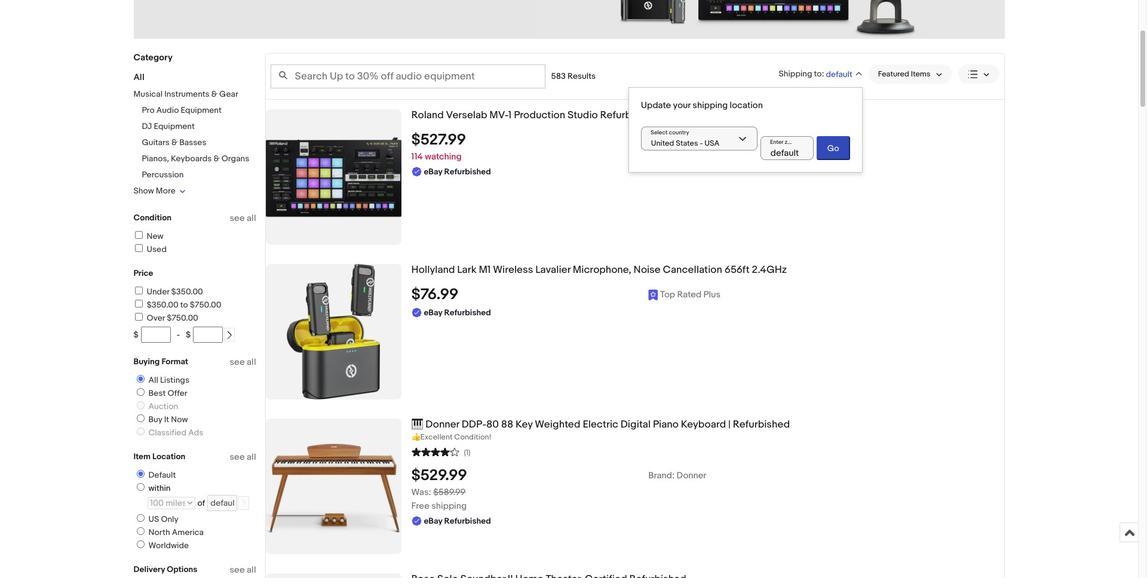 Task type: locate. For each thing, give the bounding box(es) containing it.
$ down over $750.00 checkbox
[[134, 330, 139, 340]]

studio
[[568, 109, 598, 121]]

1 [object undefined] image from the top
[[649, 134, 721, 146]]

under $350.00 link
[[133, 287, 203, 297]]

1 vertical spatial ebay
[[424, 308, 443, 318]]

1 vertical spatial donner
[[677, 470, 707, 482]]

top rated plus
[[661, 134, 721, 146], [661, 289, 721, 301]]

114
[[412, 151, 423, 162]]

[object undefined] image for $527.99
[[649, 134, 721, 146]]

top for $76.99
[[661, 289, 676, 301]]

North America radio
[[137, 528, 144, 536]]

top rated plus down roland verselab mv-1 production studio refurbished link
[[661, 134, 721, 146]]

1 vertical spatial all
[[149, 375, 158, 386]]

3 all from the top
[[247, 452, 256, 463]]

top rated plus for $76.99
[[661, 289, 721, 301]]

under $350.00
[[147, 287, 203, 297]]

Maximum Value text field
[[193, 327, 223, 343]]

2 vertical spatial ebay refurbished
[[424, 516, 491, 527]]

$
[[134, 330, 139, 340], [186, 330, 191, 340]]

roland verselab mv-1 production studio refurbished image
[[266, 109, 401, 245]]

plus for $76.99
[[704, 289, 721, 301]]

plus down the hollyland lark m1 wireless lavalier microphone, noise cancellation 656ft 2.4ghz link
[[704, 289, 721, 301]]

0 horizontal spatial donner
[[426, 419, 460, 431]]

$350.00 to $750.00
[[147, 300, 221, 310]]

2 rated from the top
[[678, 289, 702, 301]]

offer
[[168, 389, 187, 399]]

Auction radio
[[137, 402, 144, 409]]

1 vertical spatial top rated plus
[[661, 289, 721, 301]]

1 top from the top
[[661, 134, 676, 146]]

hollyland lark m1 wireless lavalier microphone, noise cancellation 656ft 2.4ghz image
[[287, 264, 380, 400]]

3 ebay refurbished from the top
[[424, 516, 491, 527]]

$350.00 up to
[[171, 287, 203, 297]]

$750.00 right to
[[190, 300, 221, 310]]

$ right -
[[186, 330, 191, 340]]

None text field
[[641, 127, 758, 151], [761, 136, 814, 160], [641, 127, 758, 151], [761, 136, 814, 160]]

under
[[147, 287, 169, 297]]

2 see all from the top
[[230, 357, 256, 368]]

digital
[[621, 419, 651, 431]]

2 [object undefined] image from the top
[[649, 289, 721, 301]]

top down noise on the right top of the page
[[661, 289, 676, 301]]

roland verselab mv-1 production studio refurbished link
[[412, 109, 1005, 122]]

0 horizontal spatial all
[[134, 72, 145, 83]]

583
[[551, 71, 566, 81]]

default
[[149, 470, 176, 481]]

see for delivery options
[[230, 565, 245, 576]]

organs
[[222, 154, 249, 164]]

equipment up the guitars & basses link
[[154, 121, 195, 132]]

1 vertical spatial &
[[172, 137, 178, 148]]

ebay down $76.99
[[424, 308, 443, 318]]

0 vertical spatial rated
[[678, 134, 702, 146]]

shipping down $589.99
[[432, 501, 467, 512]]

0 vertical spatial top
[[661, 134, 676, 146]]

0 vertical spatial ebay
[[424, 167, 443, 177]]

best offer
[[149, 389, 187, 399]]

ads
[[188, 428, 203, 438]]

1 vertical spatial ebay refurbished
[[424, 308, 491, 318]]

Minimum Value text field
[[141, 327, 171, 343]]

within
[[149, 484, 171, 494]]

1 vertical spatial $350.00
[[147, 300, 179, 310]]

1 see all button from the top
[[230, 213, 256, 224]]

refurbished right | in the bottom of the page
[[733, 419, 790, 431]]

1 $ from the left
[[134, 330, 139, 340]]

pro
[[142, 105, 155, 115]]

All Listings radio
[[137, 375, 144, 383]]

4 see all from the top
[[230, 565, 256, 576]]

pianos, keyboards & organs link
[[142, 154, 249, 164]]

3 see from the top
[[230, 452, 245, 463]]

4 all from the top
[[247, 565, 256, 576]]

classified
[[149, 428, 187, 438]]

1 vertical spatial top
[[661, 289, 676, 301]]

us
[[149, 515, 159, 525]]

ebay down free
[[424, 516, 443, 527]]

2 vertical spatial ebay
[[424, 516, 443, 527]]

used
[[147, 244, 167, 255]]

top rated plus for $527.99
[[661, 134, 721, 146]]

all for all
[[134, 72, 145, 83]]

Classified Ads radio
[[137, 428, 144, 436]]

rated down the cancellation at top right
[[678, 289, 702, 301]]

$750.00 down $350.00 to $750.00
[[167, 313, 198, 323]]

refurbished
[[600, 109, 658, 121], [444, 167, 491, 177], [444, 308, 491, 318], [733, 419, 790, 431], [444, 516, 491, 527]]

2 all from the top
[[247, 357, 256, 368]]

1 plus from the top
[[704, 134, 721, 146]]

all
[[247, 213, 256, 224], [247, 357, 256, 368], [247, 452, 256, 463], [247, 565, 256, 576]]

$750.00
[[190, 300, 221, 310], [167, 313, 198, 323]]

[object undefined] image down roland verselab mv-1 production studio refurbished link
[[649, 134, 721, 146]]

1 see from the top
[[230, 213, 245, 224]]

1 ebay refurbished from the top
[[424, 167, 491, 177]]

donner up 👍excellent
[[426, 419, 460, 431]]

brand: donner was: $589.99 free shipping
[[412, 470, 707, 512]]

all for all listings
[[149, 375, 158, 386]]

[object undefined] image down the cancellation at top right
[[649, 289, 721, 301]]

[object undefined] image
[[649, 134, 721, 146], [649, 289, 721, 301]]

2 plus from the top
[[704, 289, 721, 301]]

equipment down instruments
[[181, 105, 222, 115]]

audio
[[156, 105, 179, 115]]

ebay refurbished down $76.99
[[424, 308, 491, 318]]

👍Excellent Condition! text field
[[412, 433, 1005, 443]]

donner inside 🎹 donner ddp-80 88 key weighted electric digital piano keyboard | refurbished 👍excellent condition!
[[426, 419, 460, 431]]

Used checkbox
[[135, 244, 143, 252]]

top rated plus down the cancellation at top right
[[661, 289, 721, 301]]

rated
[[678, 134, 702, 146], [678, 289, 702, 301]]

see all for delivery options
[[230, 565, 256, 576]]

0 vertical spatial top rated plus
[[661, 134, 721, 146]]

weighted
[[535, 419, 581, 431]]

0 vertical spatial $350.00
[[171, 287, 203, 297]]

all up musical
[[134, 72, 145, 83]]

1 vertical spatial $750.00
[[167, 313, 198, 323]]

see all for buying format
[[230, 357, 256, 368]]

north america link
[[132, 528, 206, 538]]

1 all from the top
[[247, 213, 256, 224]]

0 horizontal spatial shipping
[[432, 501, 467, 512]]

& left gear at top
[[211, 89, 218, 99]]

musical instruments & gear pro audio equipment dj equipment guitars & basses pianos, keyboards & organs percussion
[[134, 89, 249, 180]]

ebay refurbished down $589.99
[[424, 516, 491, 527]]

1 top rated plus from the top
[[661, 134, 721, 146]]

1 ebay from the top
[[424, 167, 443, 177]]

shipping right your
[[693, 100, 728, 111]]

ebay refurbished
[[424, 167, 491, 177], [424, 308, 491, 318], [424, 516, 491, 527]]

see for condition
[[230, 213, 245, 224]]

all for delivery options
[[247, 565, 256, 576]]

$ for minimum value text box
[[134, 330, 139, 340]]

all listings link
[[132, 375, 192, 386]]

top
[[661, 134, 676, 146], [661, 289, 676, 301]]

0 vertical spatial all
[[134, 72, 145, 83]]

583 results
[[551, 71, 596, 81]]

0 vertical spatial equipment
[[181, 105, 222, 115]]

1 see all from the top
[[230, 213, 256, 224]]

classified ads link
[[132, 428, 206, 438]]

brand:
[[649, 470, 675, 482]]

donner inside brand: donner was: $589.99 free shipping
[[677, 470, 707, 482]]

4 see all button from the top
[[230, 565, 256, 576]]

hollyland lark m1 wireless lavalier microphone, noise cancellation 656ft 2.4ghz
[[412, 264, 787, 276]]

$350.00
[[171, 287, 203, 297], [147, 300, 179, 310]]

1 vertical spatial [object undefined] image
[[649, 289, 721, 301]]

ddp-
[[462, 419, 487, 431]]

1 horizontal spatial shipping
[[693, 100, 728, 111]]

show
[[134, 186, 154, 196]]

0 vertical spatial donner
[[426, 419, 460, 431]]

see all for item location
[[230, 452, 256, 463]]

1 horizontal spatial $
[[186, 330, 191, 340]]

gear
[[219, 89, 238, 99]]

80
[[487, 419, 499, 431]]

to
[[180, 300, 188, 310]]

(1)
[[464, 448, 471, 458]]

1 vertical spatial rated
[[678, 289, 702, 301]]

dj
[[142, 121, 152, 132]]

donner right brand:
[[677, 470, 707, 482]]

3 ebay from the top
[[424, 516, 443, 527]]

3 see all button from the top
[[230, 452, 256, 463]]

buy it now
[[149, 415, 188, 425]]

location
[[152, 452, 185, 462]]

it
[[164, 415, 169, 425]]

ebay refurbished down watching
[[424, 167, 491, 177]]

cancellation
[[663, 264, 723, 276]]

2 top from the top
[[661, 289, 676, 301]]

1 vertical spatial shipping
[[432, 501, 467, 512]]

equipment
[[181, 105, 222, 115], [154, 121, 195, 132]]

ebay down "114 watching"
[[424, 167, 443, 177]]

plus
[[704, 134, 721, 146], [704, 289, 721, 301]]

& down "dj equipment" link
[[172, 137, 178, 148]]

0 vertical spatial plus
[[704, 134, 721, 146]]

0 vertical spatial [object undefined] image
[[649, 134, 721, 146]]

see all
[[230, 213, 256, 224], [230, 357, 256, 368], [230, 452, 256, 463], [230, 565, 256, 576]]

& left organs
[[214, 154, 220, 164]]

microphone,
[[573, 264, 632, 276]]

plus down roland verselab mv-1 production studio refurbished link
[[704, 134, 721, 146]]

see for buying format
[[230, 357, 245, 368]]

1 rated from the top
[[678, 134, 702, 146]]

america
[[172, 528, 204, 538]]

used link
[[133, 244, 167, 255]]

top down update
[[661, 134, 676, 146]]

88
[[501, 419, 514, 431]]

Best Offer radio
[[137, 389, 144, 396]]

refurbished down $589.99
[[444, 516, 491, 527]]

2 see from the top
[[230, 357, 245, 368]]

rated down roland verselab mv-1 production studio refurbished link
[[678, 134, 702, 146]]

3 see all from the top
[[230, 452, 256, 463]]

format
[[162, 357, 188, 367]]

update your shipping location
[[641, 100, 763, 111]]

worldwide
[[149, 541, 189, 551]]

1 vertical spatial plus
[[704, 289, 721, 301]]

noise
[[634, 264, 661, 276]]

None submit
[[817, 136, 850, 160]]

2 top rated plus from the top
[[661, 289, 721, 301]]

2 vertical spatial &
[[214, 154, 220, 164]]

your
[[673, 100, 691, 111]]

default text field
[[208, 496, 237, 512]]

watching
[[425, 151, 462, 162]]

verselab
[[446, 109, 487, 121]]

1 vertical spatial equipment
[[154, 121, 195, 132]]

$589.99
[[433, 487, 466, 498]]

2 see all button from the top
[[230, 357, 256, 368]]

all right 'all listings' option
[[149, 375, 158, 386]]

see all button for item location
[[230, 452, 256, 463]]

2 ebay from the top
[[424, 308, 443, 318]]

0 vertical spatial ebay refurbished
[[424, 167, 491, 177]]

0 horizontal spatial $
[[134, 330, 139, 340]]

refurbished inside 🎹 donner ddp-80 88 key weighted electric digital piano keyboard | refurbished 👍excellent condition!
[[733, 419, 790, 431]]

$350.00 up over $750.00 link
[[147, 300, 179, 310]]

2 $ from the left
[[186, 330, 191, 340]]

1 horizontal spatial all
[[149, 375, 158, 386]]

4 see from the top
[[230, 565, 245, 576]]

1 horizontal spatial donner
[[677, 470, 707, 482]]

top for $527.99
[[661, 134, 676, 146]]



Task type: vqa. For each thing, say whether or not it's contained in the screenshot.
the Best Offer
yes



Task type: describe. For each thing, give the bounding box(es) containing it.
best offer link
[[132, 389, 190, 399]]

options
[[167, 565, 197, 575]]

refurbished down $76.99
[[444, 308, 491, 318]]

pro audio equipment link
[[142, 105, 222, 115]]

👍excellent
[[412, 433, 453, 442]]

Default radio
[[137, 470, 144, 478]]

$527.99
[[412, 131, 466, 149]]

🎹 donner ddp-80 88 key weighted electric digital piano keyboard | refurbished image
[[266, 419, 401, 555]]

shipping inside brand: donner was: $589.99 free shipping
[[432, 501, 467, 512]]

item
[[134, 452, 151, 462]]

🎹 donner ddp-80 88 key weighted electric digital piano keyboard | refurbished 👍excellent condition!
[[412, 419, 790, 442]]

free
[[412, 501, 430, 512]]

default link
[[132, 470, 178, 481]]

see all button for buying format
[[230, 357, 256, 368]]

go image
[[240, 500, 248, 508]]

0 vertical spatial $750.00
[[190, 300, 221, 310]]

new link
[[133, 231, 164, 241]]

ebay refurbished for $529.99
[[424, 516, 491, 527]]

Under $350.00 checkbox
[[135, 287, 143, 295]]

show more button
[[134, 186, 186, 196]]

delivery
[[134, 565, 165, 575]]

condition!
[[454, 433, 492, 442]]

$ for maximum value "text field"
[[186, 330, 191, 340]]

delivery options
[[134, 565, 197, 575]]

see all for condition
[[230, 213, 256, 224]]

$350.00 to $750.00 checkbox
[[135, 300, 143, 308]]

worldwide link
[[132, 541, 191, 551]]

percussion link
[[142, 170, 184, 180]]

0 vertical spatial &
[[211, 89, 218, 99]]

🎹 donner ddp-80 88 key weighted electric digital piano keyboard | refurbished link
[[412, 419, 1005, 431]]

keyboard
[[681, 419, 726, 431]]

update
[[641, 100, 671, 111]]

(1) link
[[412, 446, 471, 458]]

production
[[514, 109, 566, 121]]

2 ebay refurbished from the top
[[424, 308, 491, 318]]

piano
[[653, 419, 679, 431]]

mv-
[[490, 109, 509, 121]]

key
[[516, 419, 533, 431]]

buying
[[134, 357, 160, 367]]

all for condition
[[247, 213, 256, 224]]

all for buying format
[[247, 357, 256, 368]]

114 watching
[[412, 151, 462, 162]]

see for item location
[[230, 452, 245, 463]]

basses
[[179, 137, 207, 148]]

pianos,
[[142, 154, 169, 164]]

see all button for condition
[[230, 213, 256, 224]]

all for item location
[[247, 452, 256, 463]]

|
[[729, 419, 731, 431]]

over
[[147, 313, 165, 323]]

item location
[[134, 452, 185, 462]]

percussion
[[142, 170, 184, 180]]

guitars
[[142, 137, 170, 148]]

wireless
[[493, 264, 533, 276]]

only
[[161, 515, 179, 525]]

Buy It Now radio
[[137, 415, 144, 423]]

listings
[[160, 375, 189, 386]]

roland verselab mv-1 production studio refurbished
[[412, 109, 658, 121]]

within radio
[[137, 484, 144, 491]]

donner for 🎹
[[426, 419, 460, 431]]

[object undefined] image for $76.99
[[649, 289, 721, 301]]

electric
[[583, 419, 619, 431]]

location
[[730, 100, 763, 111]]

656ft
[[725, 264, 750, 276]]

🎹
[[412, 419, 424, 431]]

$76.99
[[412, 286, 459, 304]]

instruments
[[165, 89, 210, 99]]

-
[[177, 330, 180, 340]]

ebay refurbished for $527.99
[[424, 167, 491, 177]]

Over $750.00 checkbox
[[135, 313, 143, 321]]

now
[[171, 415, 188, 425]]

see all button for delivery options
[[230, 565, 256, 576]]

more
[[156, 186, 176, 196]]

rated for $76.99
[[678, 289, 702, 301]]

roland
[[412, 109, 444, 121]]

keyboards
[[171, 154, 212, 164]]

Worldwide radio
[[137, 541, 144, 549]]

donner for brand:
[[677, 470, 707, 482]]

classified ads
[[149, 428, 203, 438]]

New checkbox
[[135, 231, 143, 239]]

musical
[[134, 89, 163, 99]]

lavalier
[[536, 264, 571, 276]]

submit price range image
[[226, 331, 234, 340]]

guitars & basses link
[[142, 137, 207, 148]]

0 vertical spatial shipping
[[693, 100, 728, 111]]

hollyland lark m1 wireless lavalier microphone, noise cancellation 656ft 2.4ghz link
[[412, 264, 1005, 277]]

refurbished right studio
[[600, 109, 658, 121]]

refurbished down watching
[[444, 167, 491, 177]]

ebay for $527.99
[[424, 167, 443, 177]]

rated for $527.99
[[678, 134, 702, 146]]

m1
[[479, 264, 491, 276]]

buy it now link
[[132, 415, 190, 425]]

over $750.00 link
[[133, 313, 198, 323]]

lark
[[457, 264, 477, 276]]

north america
[[149, 528, 204, 538]]

all listings
[[149, 375, 189, 386]]

over $750.00
[[147, 313, 198, 323]]

4 out of 5 stars image
[[412, 446, 459, 458]]

ebay for $529.99
[[424, 516, 443, 527]]

US Only radio
[[137, 515, 144, 522]]

buy
[[149, 415, 162, 425]]

2.4ghz
[[752, 264, 787, 276]]

us only
[[149, 515, 179, 525]]

was:
[[412, 487, 431, 498]]

$350.00 to $750.00 link
[[133, 300, 221, 310]]

plus for $527.99
[[704, 134, 721, 146]]

1
[[509, 109, 512, 121]]

show more
[[134, 186, 176, 196]]

of
[[198, 499, 205, 509]]



